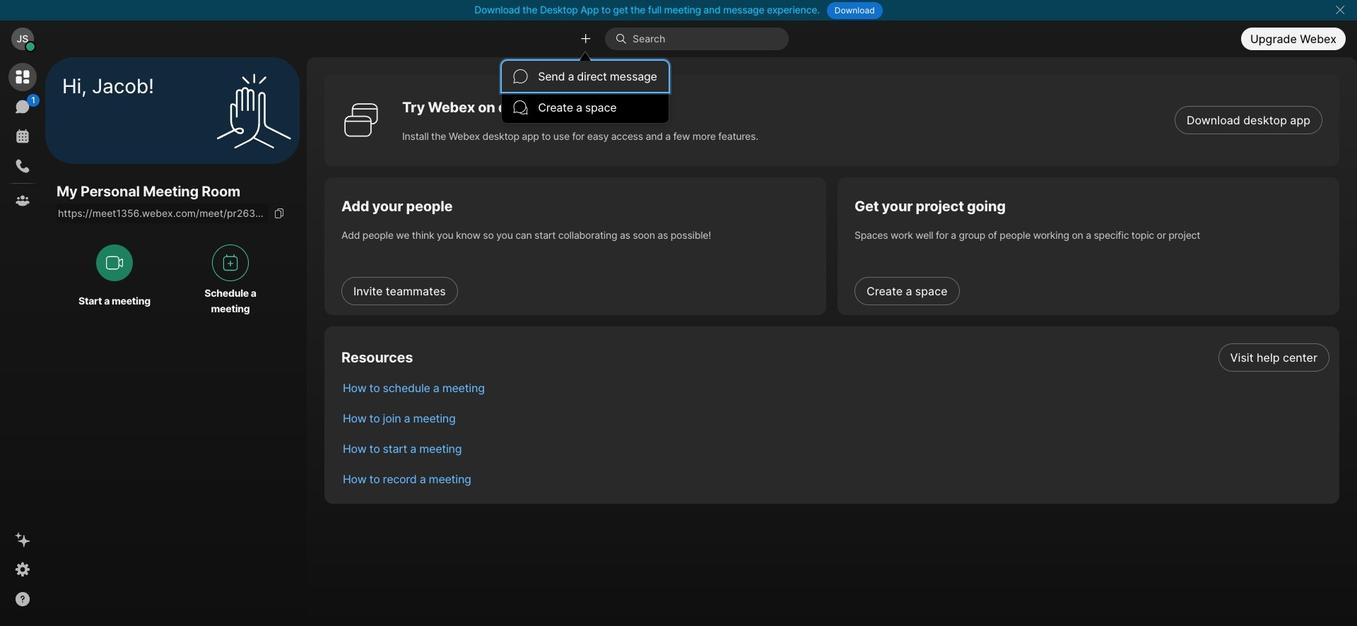 Task type: describe. For each thing, give the bounding box(es) containing it.
chat group_20 image
[[514, 100, 528, 115]]

3 list item from the top
[[332, 403, 1340, 434]]

chat_20 image
[[514, 69, 528, 83]]

two hands high fiving image
[[211, 68, 296, 153]]

cancel_16 image
[[1335, 4, 1347, 16]]



Task type: locate. For each thing, give the bounding box(es) containing it.
menu bar
[[503, 61, 669, 123]]

2 list item from the top
[[332, 373, 1340, 403]]

4 list item from the top
[[332, 434, 1340, 464]]

None text field
[[57, 204, 269, 224]]

webex tab list
[[8, 63, 40, 215]]

1 list item from the top
[[332, 342, 1340, 373]]

list item
[[332, 342, 1340, 373], [332, 373, 1340, 403], [332, 403, 1340, 434], [332, 434, 1340, 464], [332, 464, 1340, 494]]

navigation
[[0, 57, 45, 627]]

5 list item from the top
[[332, 464, 1340, 494]]



Task type: vqa. For each thing, say whether or not it's contained in the screenshot.
"menu bar"
yes



